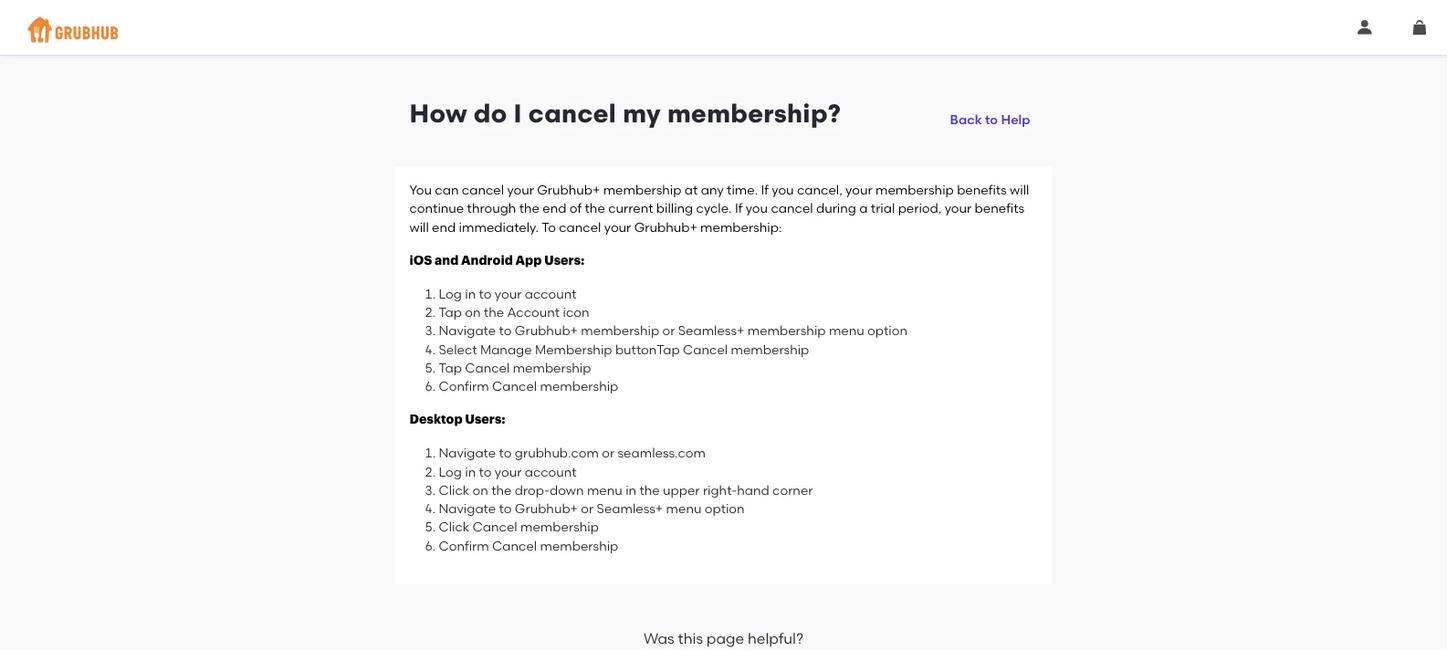 Task type: describe. For each thing, give the bounding box(es) containing it.
navigate inside "log in to your account tap on the account icon navigate to grubhub+ membership or seamless+ membership menu option select manage membership buttontap cancel membership tap cancel membership confirm cancel membership"
[[439, 323, 496, 338]]

my
[[623, 98, 661, 129]]

desktop users:
[[410, 413, 506, 426]]

cancel down cancel,
[[771, 200, 813, 216]]

grubhub+ up the of
[[537, 182, 600, 197]]

was
[[644, 629, 675, 647]]

1 click from the top
[[439, 482, 470, 498]]

0 vertical spatial will
[[1010, 182, 1029, 197]]

of
[[570, 200, 582, 216]]

i
[[514, 98, 522, 129]]

1 small image from the left
[[1358, 20, 1373, 35]]

cancel right i
[[529, 98, 617, 129]]

the left upper
[[640, 482, 660, 498]]

in inside "log in to your account tap on the account icon navigate to grubhub+ membership or seamless+ membership menu option select manage membership buttontap cancel membership tap cancel membership confirm cancel membership"
[[465, 286, 476, 301]]

1 vertical spatial end
[[432, 219, 456, 235]]

1 horizontal spatial end
[[543, 200, 567, 216]]

membership?
[[668, 98, 841, 129]]

trial
[[871, 200, 895, 216]]

grubhub+ down billing at the top left
[[634, 219, 697, 235]]

confirm inside "log in to your account tap on the account icon navigate to grubhub+ membership or seamless+ membership menu option select manage membership buttontap cancel membership tap cancel membership confirm cancel membership"
[[439, 378, 489, 394]]

1 horizontal spatial or
[[602, 445, 615, 461]]

on inside "log in to your account tap on the account icon navigate to grubhub+ membership or seamless+ membership menu option select manage membership buttontap cancel membership tap cancel membership confirm cancel membership"
[[465, 304, 481, 320]]

a
[[860, 200, 868, 216]]

you
[[410, 182, 432, 197]]

continue
[[410, 200, 464, 216]]

can
[[435, 182, 459, 197]]

account
[[507, 304, 560, 320]]

during
[[816, 200, 857, 216]]

any
[[701, 182, 724, 197]]

cancel,
[[797, 182, 843, 197]]

3 navigate from the top
[[439, 501, 496, 516]]

log inside navigate to grubhub.com or seamless.com log in to your account click on the drop-down menu in the upper right-hand corner navigate to grubhub+ or seamless+ menu option click cancel membership confirm cancel membership
[[439, 464, 462, 479]]

current
[[608, 200, 653, 216]]

do
[[474, 98, 507, 129]]

right-
[[703, 482, 737, 498]]

0 vertical spatial benefits
[[957, 182, 1007, 197]]

select
[[439, 341, 477, 357]]

log in to your account tap on the account icon navigate to grubhub+ membership or seamless+ membership menu option select manage membership buttontap cancel membership tap cancel membership confirm cancel membership
[[439, 286, 908, 394]]

through
[[467, 200, 516, 216]]

how
[[410, 98, 467, 129]]

1 vertical spatial in
[[465, 464, 476, 479]]

1 horizontal spatial menu
[[666, 501, 702, 516]]

confirm inside navigate to grubhub.com or seamless.com log in to your account click on the drop-down menu in the upper right-hand corner navigate to grubhub+ or seamless+ menu option click cancel membership confirm cancel membership
[[439, 538, 489, 553]]

upper
[[663, 482, 700, 498]]

2 small image from the left
[[1413, 20, 1427, 35]]

immediately.
[[459, 219, 539, 235]]

corner
[[773, 482, 813, 498]]

to inside back to help link
[[985, 112, 998, 127]]

your inside navigate to grubhub.com or seamless.com log in to your account click on the drop-down menu in the upper right-hand corner navigate to grubhub+ or seamless+ menu option click cancel membership confirm cancel membership
[[495, 464, 522, 479]]

the left drop-
[[492, 482, 512, 498]]

your down "current" on the top of page
[[604, 219, 631, 235]]

grubhub.com
[[515, 445, 599, 461]]

0 horizontal spatial menu
[[587, 482, 623, 498]]

back to help link
[[943, 98, 1038, 131]]

menu inside "log in to your account tap on the account icon navigate to grubhub+ membership or seamless+ membership menu option select manage membership buttontap cancel membership tap cancel membership confirm cancel membership"
[[829, 323, 865, 338]]

the right the of
[[585, 200, 605, 216]]

cycle.
[[696, 200, 732, 216]]

back to help
[[950, 112, 1031, 127]]

0 horizontal spatial or
[[581, 501, 594, 516]]



Task type: locate. For each thing, give the bounding box(es) containing it.
or right grubhub.com
[[602, 445, 615, 461]]

benefits
[[957, 182, 1007, 197], [975, 200, 1025, 216]]

android
[[461, 254, 513, 267]]

0 vertical spatial click
[[439, 482, 470, 498]]

on inside navigate to grubhub.com or seamless.com log in to your account click on the drop-down menu in the upper right-hand corner navigate to grubhub+ or seamless+ menu option click cancel membership confirm cancel membership
[[473, 482, 488, 498]]

or inside "log in to your account tap on the account icon navigate to grubhub+ membership or seamless+ membership menu option select manage membership buttontap cancel membership tap cancel membership confirm cancel membership"
[[663, 323, 675, 338]]

users: right desktop
[[465, 413, 506, 426]]

1 vertical spatial or
[[602, 445, 615, 461]]

tap
[[439, 304, 462, 320], [439, 360, 462, 375]]

you can cancel your grubhub+ membership at any time. if you cancel, your membership benefits will continue through the end of the current billing cycle. if you cancel during a trial period, your benefits will end immediately. to cancel your grubhub+ membership:
[[410, 182, 1029, 235]]

0 horizontal spatial small image
[[1358, 20, 1373, 35]]

you
[[772, 182, 794, 197], [746, 200, 768, 216]]

1 vertical spatial navigate
[[439, 445, 496, 461]]

log down "and"
[[439, 286, 462, 301]]

app
[[515, 254, 542, 267]]

0 horizontal spatial option
[[705, 501, 745, 516]]

in
[[465, 286, 476, 301], [465, 464, 476, 479], [626, 482, 637, 498]]

or
[[663, 323, 675, 338], [602, 445, 615, 461], [581, 501, 594, 516]]

log
[[439, 286, 462, 301], [439, 464, 462, 479]]

benefits right "period,"
[[975, 200, 1025, 216]]

1 vertical spatial tap
[[439, 360, 462, 375]]

was this page helpful?
[[644, 629, 804, 647]]

users: right app
[[544, 254, 585, 267]]

1 horizontal spatial users:
[[544, 254, 585, 267]]

membership
[[535, 341, 612, 357]]

2 horizontal spatial or
[[663, 323, 675, 338]]

menu
[[829, 323, 865, 338], [587, 482, 623, 498], [666, 501, 702, 516]]

seamless+ inside "log in to your account tap on the account icon navigate to grubhub+ membership or seamless+ membership menu option select manage membership buttontap cancel membership tap cancel membership confirm cancel membership"
[[678, 323, 745, 338]]

ios and android app users:
[[410, 254, 585, 267]]

1 vertical spatial account
[[525, 464, 577, 479]]

1 vertical spatial benefits
[[975, 200, 1025, 216]]

1 vertical spatial click
[[439, 519, 470, 535]]

0 vertical spatial or
[[663, 323, 675, 338]]

1 horizontal spatial small image
[[1413, 20, 1427, 35]]

your inside "log in to your account tap on the account icon navigate to grubhub+ membership or seamless+ membership menu option select manage membership buttontap cancel membership tap cancel membership confirm cancel membership"
[[495, 286, 522, 301]]

1 account from the top
[[525, 286, 577, 301]]

cancel up through
[[462, 182, 504, 197]]

you down time.
[[746, 200, 768, 216]]

tap up select at the left bottom of page
[[439, 304, 462, 320]]

1 vertical spatial log
[[439, 464, 462, 479]]

your right "period,"
[[945, 200, 972, 216]]

icon
[[563, 304, 589, 320]]

1 vertical spatial you
[[746, 200, 768, 216]]

click
[[439, 482, 470, 498], [439, 519, 470, 535]]

2 log from the top
[[439, 464, 462, 479]]

0 vertical spatial account
[[525, 286, 577, 301]]

your up a on the right top of page
[[846, 182, 873, 197]]

1 confirm from the top
[[439, 378, 489, 394]]

0 vertical spatial confirm
[[439, 378, 489, 394]]

log down the desktop users:
[[439, 464, 462, 479]]

log inside "log in to your account tap on the account icon navigate to grubhub+ membership or seamless+ membership menu option select manage membership buttontap cancel membership tap cancel membership confirm cancel membership"
[[439, 286, 462, 301]]

if up "membership:"
[[735, 200, 743, 216]]

0 vertical spatial option
[[868, 323, 908, 338]]

0 vertical spatial navigate
[[439, 323, 496, 338]]

1 horizontal spatial seamless+
[[678, 323, 745, 338]]

in down seamless.com
[[626, 482, 637, 498]]

0 vertical spatial in
[[465, 286, 476, 301]]

grubhub+ inside navigate to grubhub.com or seamless.com log in to your account click on the drop-down menu in the upper right-hand corner navigate to grubhub+ or seamless+ menu option click cancel membership confirm cancel membership
[[515, 501, 578, 516]]

will down help
[[1010, 182, 1029, 197]]

1 horizontal spatial you
[[772, 182, 794, 197]]

1 vertical spatial option
[[705, 501, 745, 516]]

in down android on the left of page
[[465, 286, 476, 301]]

account inside navigate to grubhub.com or seamless.com log in to your account click on the drop-down menu in the upper right-hand corner navigate to grubhub+ or seamless+ menu option click cancel membership confirm cancel membership
[[525, 464, 577, 479]]

1 horizontal spatial option
[[868, 323, 908, 338]]

grubhub+
[[537, 182, 600, 197], [634, 219, 697, 235], [515, 323, 578, 338], [515, 501, 578, 516]]

the
[[519, 200, 540, 216], [585, 200, 605, 216], [484, 304, 504, 320], [492, 482, 512, 498], [640, 482, 660, 498]]

1 vertical spatial on
[[473, 482, 488, 498]]

back
[[950, 112, 982, 127]]

manage
[[480, 341, 532, 357]]

account down grubhub.com
[[525, 464, 577, 479]]

on
[[465, 304, 481, 320], [473, 482, 488, 498]]

cancel
[[529, 98, 617, 129], [462, 182, 504, 197], [771, 200, 813, 216], [559, 219, 601, 235]]

0 vertical spatial menu
[[829, 323, 865, 338]]

2 horizontal spatial menu
[[829, 323, 865, 338]]

benefits down back to help
[[957, 182, 1007, 197]]

your
[[507, 182, 534, 197], [846, 182, 873, 197], [945, 200, 972, 216], [604, 219, 631, 235], [495, 286, 522, 301], [495, 464, 522, 479]]

cancel down the of
[[559, 219, 601, 235]]

on left drop-
[[473, 482, 488, 498]]

ios
[[410, 254, 432, 267]]

or down down
[[581, 501, 594, 516]]

and
[[435, 254, 459, 267]]

account inside "log in to your account tap on the account icon navigate to grubhub+ membership or seamless+ membership menu option select manage membership buttontap cancel membership tap cancel membership confirm cancel membership"
[[525, 286, 577, 301]]

helpful?
[[748, 629, 804, 647]]

or up buttontap
[[663, 323, 675, 338]]

to
[[542, 219, 556, 235]]

2 vertical spatial menu
[[666, 501, 702, 516]]

2 account from the top
[[525, 464, 577, 479]]

account up account
[[525, 286, 577, 301]]

1 vertical spatial seamless+
[[597, 501, 663, 516]]

grubhub+ down account
[[515, 323, 578, 338]]

help
[[1001, 112, 1031, 127]]

1 vertical spatial confirm
[[439, 538, 489, 553]]

0 vertical spatial on
[[465, 304, 481, 320]]

how do i cancel my membership?
[[410, 98, 841, 129]]

page
[[707, 629, 744, 647]]

seamless.com
[[618, 445, 706, 461]]

seamless+ up buttontap
[[678, 323, 745, 338]]

hand
[[737, 482, 770, 498]]

grubhub logo image
[[27, 11, 119, 48]]

the inside "log in to your account tap on the account icon navigate to grubhub+ membership or seamless+ membership menu option select manage membership buttontap cancel membership tap cancel membership confirm cancel membership"
[[484, 304, 504, 320]]

you left cancel,
[[772, 182, 794, 197]]

1 log from the top
[[439, 286, 462, 301]]

time.
[[727, 182, 758, 197]]

0 vertical spatial users:
[[544, 254, 585, 267]]

membership:
[[701, 219, 782, 235]]

will
[[1010, 182, 1029, 197], [410, 219, 429, 235]]

0 horizontal spatial if
[[735, 200, 743, 216]]

the up immediately.
[[519, 200, 540, 216]]

navigate
[[439, 323, 496, 338], [439, 445, 496, 461], [439, 501, 496, 516]]

your up drop-
[[495, 464, 522, 479]]

option
[[868, 323, 908, 338], [705, 501, 745, 516]]

in down the desktop users:
[[465, 464, 476, 479]]

0 vertical spatial seamless+
[[678, 323, 745, 338]]

users:
[[544, 254, 585, 267], [465, 413, 506, 426]]

to
[[985, 112, 998, 127], [479, 286, 492, 301], [499, 323, 512, 338], [499, 445, 512, 461], [479, 464, 492, 479], [499, 501, 512, 516]]

1 vertical spatial if
[[735, 200, 743, 216]]

on up select at the left bottom of page
[[465, 304, 481, 320]]

option inside "log in to your account tap on the account icon navigate to grubhub+ membership or seamless+ membership menu option select manage membership buttontap cancel membership tap cancel membership confirm cancel membership"
[[868, 323, 908, 338]]

1 horizontal spatial if
[[761, 182, 769, 197]]

1 vertical spatial will
[[410, 219, 429, 235]]

2 vertical spatial or
[[581, 501, 594, 516]]

membership
[[603, 182, 682, 197], [876, 182, 954, 197], [581, 323, 659, 338], [748, 323, 826, 338], [731, 341, 809, 357], [513, 360, 591, 375], [540, 378, 619, 394], [521, 519, 599, 535], [540, 538, 619, 553]]

end up to
[[543, 200, 567, 216]]

2 navigate from the top
[[439, 445, 496, 461]]

1 tap from the top
[[439, 304, 462, 320]]

end
[[543, 200, 567, 216], [432, 219, 456, 235]]

tap down select at the left bottom of page
[[439, 360, 462, 375]]

0 horizontal spatial end
[[432, 219, 456, 235]]

this
[[678, 629, 703, 647]]

2 tap from the top
[[439, 360, 462, 375]]

your up account
[[495, 286, 522, 301]]

1 horizontal spatial will
[[1010, 182, 1029, 197]]

0 vertical spatial tap
[[439, 304, 462, 320]]

cancel
[[683, 341, 728, 357], [465, 360, 510, 375], [492, 378, 537, 394], [473, 519, 518, 535], [492, 538, 537, 553]]

0 vertical spatial end
[[543, 200, 567, 216]]

seamless+
[[678, 323, 745, 338], [597, 501, 663, 516]]

0 vertical spatial log
[[439, 286, 462, 301]]

desktop
[[410, 413, 463, 426]]

1 navigate from the top
[[439, 323, 496, 338]]

0 horizontal spatial you
[[746, 200, 768, 216]]

down
[[550, 482, 584, 498]]

0 vertical spatial if
[[761, 182, 769, 197]]

grubhub+ down drop-
[[515, 501, 578, 516]]

0 horizontal spatial will
[[410, 219, 429, 235]]

2 click from the top
[[439, 519, 470, 535]]

grubhub+ inside "log in to your account tap on the account icon navigate to grubhub+ membership or seamless+ membership menu option select manage membership buttontap cancel membership tap cancel membership confirm cancel membership"
[[515, 323, 578, 338]]

end down "continue"
[[432, 219, 456, 235]]

2 vertical spatial in
[[626, 482, 637, 498]]

option inside navigate to grubhub.com or seamless.com log in to your account click on the drop-down menu in the upper right-hand corner navigate to grubhub+ or seamless+ menu option click cancel membership confirm cancel membership
[[705, 501, 745, 516]]

drop-
[[515, 482, 550, 498]]

1 vertical spatial users:
[[465, 413, 506, 426]]

0 vertical spatial you
[[772, 182, 794, 197]]

confirm
[[439, 378, 489, 394], [439, 538, 489, 553]]

at
[[685, 182, 698, 197]]

if right time.
[[761, 182, 769, 197]]

the up manage
[[484, 304, 504, 320]]

if
[[761, 182, 769, 197], [735, 200, 743, 216]]

1 vertical spatial menu
[[587, 482, 623, 498]]

seamless+ down upper
[[597, 501, 663, 516]]

2 confirm from the top
[[439, 538, 489, 553]]

navigate to grubhub.com or seamless.com log in to your account click on the drop-down menu in the upper right-hand corner navigate to grubhub+ or seamless+ menu option click cancel membership confirm cancel membership
[[439, 445, 813, 553]]

billing
[[656, 200, 693, 216]]

0 horizontal spatial seamless+
[[597, 501, 663, 516]]

account
[[525, 286, 577, 301], [525, 464, 577, 479]]

period,
[[898, 200, 942, 216]]

2 vertical spatial navigate
[[439, 501, 496, 516]]

seamless+ inside navigate to grubhub.com or seamless.com log in to your account click on the drop-down menu in the upper right-hand corner navigate to grubhub+ or seamless+ menu option click cancel membership confirm cancel membership
[[597, 501, 663, 516]]

your up through
[[507, 182, 534, 197]]

will down "continue"
[[410, 219, 429, 235]]

0 horizontal spatial users:
[[465, 413, 506, 426]]

small image
[[1358, 20, 1373, 35], [1413, 20, 1427, 35]]

buttontap
[[615, 341, 680, 357]]



Task type: vqa. For each thing, say whether or not it's contained in the screenshot.
#15 Titan Turkey +
no



